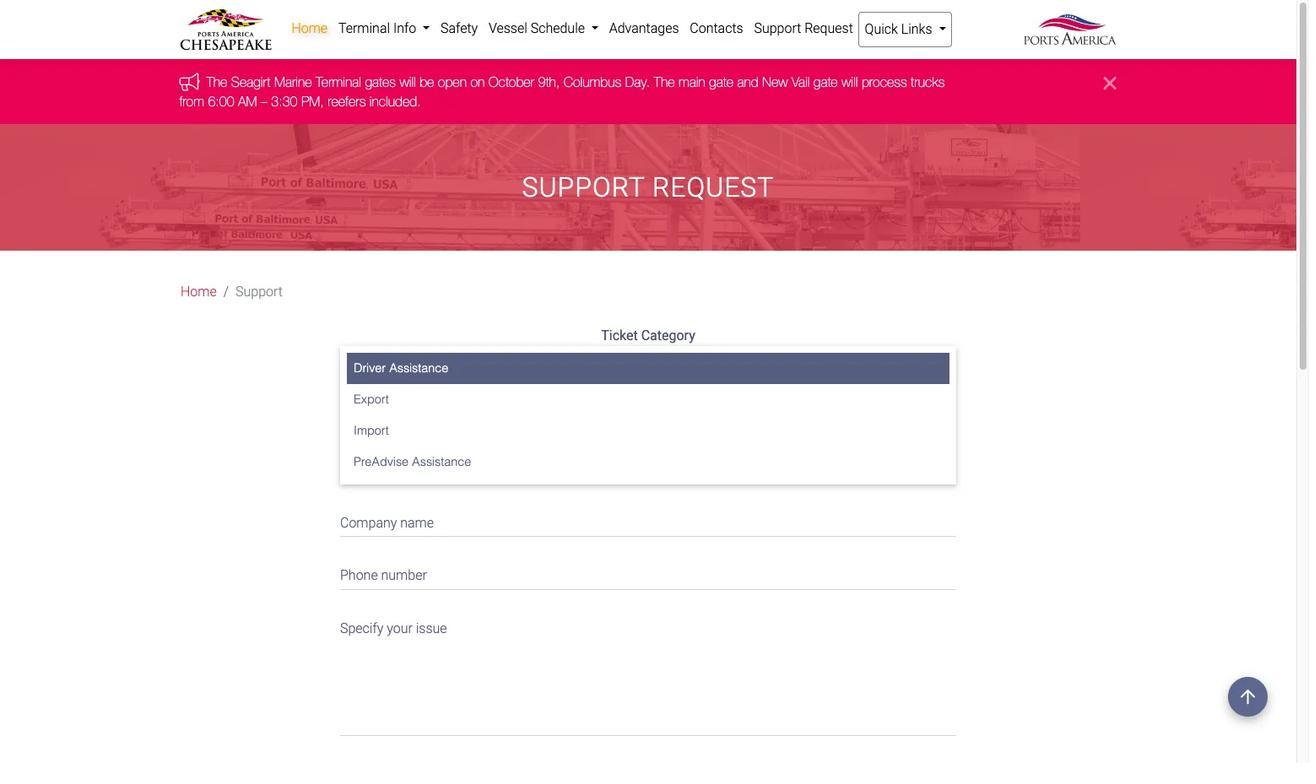 Task type: locate. For each thing, give the bounding box(es) containing it.
1 vertical spatial support request
[[522, 171, 774, 203]]

gate left and
[[710, 75, 734, 90]]

advantages
[[609, 20, 679, 36]]

company
[[340, 515, 397, 531]]

0 vertical spatial home link
[[286, 12, 333, 46]]

gate right vail
[[814, 75, 838, 90]]

3:30
[[272, 94, 298, 109]]

1 vertical spatial name
[[400, 515, 434, 531]]

quick links link
[[859, 12, 952, 47]]

your
[[389, 351, 414, 367], [387, 620, 413, 636]]

export
[[354, 393, 389, 406]]

mail
[[352, 409, 377, 425]]

0 horizontal spatial name
[[364, 462, 398, 478]]

0 vertical spatial name
[[364, 462, 398, 478]]

0 vertical spatial your
[[389, 351, 414, 367]]

0 horizontal spatial will
[[400, 75, 416, 90]]

terminal info
[[338, 20, 420, 36]]

support request link
[[749, 12, 859, 46]]

2 vertical spatial support
[[236, 284, 283, 300]]

1 vertical spatial assistance
[[412, 455, 471, 469]]

main
[[679, 75, 706, 90]]

the right day.
[[654, 75, 675, 90]]

full name
[[340, 462, 398, 478]]

the
[[207, 75, 228, 90], [654, 75, 675, 90]]

process
[[862, 75, 908, 90]]

safety
[[441, 20, 478, 36]]

name
[[364, 462, 398, 478], [400, 515, 434, 531]]

2 horizontal spatial support
[[754, 20, 801, 36]]

gates
[[365, 75, 396, 90]]

pm,
[[302, 94, 324, 109]]

assistance right driver
[[389, 361, 449, 375]]

am
[[238, 94, 257, 109]]

0 horizontal spatial support
[[236, 284, 283, 300]]

choose
[[340, 351, 385, 367]]

and
[[738, 75, 759, 90]]

1 horizontal spatial will
[[842, 75, 858, 90]]

columbus
[[564, 75, 622, 90]]

home link
[[286, 12, 333, 46], [181, 282, 217, 302]]

info
[[393, 20, 416, 36]]

1 horizontal spatial the
[[654, 75, 675, 90]]

contacts
[[690, 20, 743, 36]]

close image
[[1104, 73, 1117, 93]]

0 vertical spatial request
[[805, 20, 853, 36]]

will
[[400, 75, 416, 90], [842, 75, 858, 90]]

support
[[754, 20, 801, 36], [522, 171, 645, 203], [236, 284, 283, 300]]

0 vertical spatial support
[[754, 20, 801, 36]]

phone number
[[340, 568, 427, 584]]

terminal left info
[[338, 20, 390, 36]]

1 vertical spatial your
[[387, 620, 413, 636]]

marine
[[275, 75, 312, 90]]

home
[[292, 20, 328, 36], [181, 284, 217, 300]]

Phone number text field
[[340, 557, 956, 590]]

1 vertical spatial support
[[522, 171, 645, 203]]

your for choose
[[389, 351, 414, 367]]

new
[[763, 75, 788, 90]]

vail
[[792, 75, 810, 90]]

will left be
[[400, 75, 416, 90]]

your for specify
[[387, 620, 413, 636]]

terminal info link
[[333, 12, 435, 46]]

vessel
[[489, 20, 527, 36]]

name right company
[[400, 515, 434, 531]]

assistance for preadvise assistance
[[412, 455, 471, 469]]

Specify your issue text field
[[340, 610, 956, 736]]

1 horizontal spatial request
[[805, 20, 853, 36]]

0 horizontal spatial request
[[653, 171, 774, 203]]

the up '6:00'
[[207, 75, 228, 90]]

your right driver
[[389, 351, 414, 367]]

e-
[[340, 409, 352, 425]]

the seagirt marine terminal gates will be open on october 9th, columbus day. the main gate and new vail gate will process trucks from 6:00 am – 3:30 pm, reefers included. alert
[[0, 59, 1297, 124]]

assistance right preadvise
[[412, 455, 471, 469]]

0 horizontal spatial the
[[207, 75, 228, 90]]

support request
[[754, 20, 853, 36], [522, 171, 774, 203]]

2 gate from the left
[[814, 75, 838, 90]]

name right full in the bottom left of the page
[[364, 462, 398, 478]]

the seagirt marine terminal gates will be open on october 9th, columbus day. the main gate and new vail gate will process trucks from 6:00 am – 3:30 pm, reefers included. link
[[180, 75, 945, 109]]

go to top image
[[1228, 677, 1268, 717]]

bullhorn image
[[180, 72, 207, 91]]

seagirt
[[232, 75, 271, 90]]

from
[[180, 94, 205, 109]]

6:00
[[208, 94, 235, 109]]

0 vertical spatial home
[[292, 20, 328, 36]]

request
[[805, 20, 853, 36], [653, 171, 774, 203]]

terminal inside terminal info link
[[338, 20, 390, 36]]

will left process
[[842, 75, 858, 90]]

your left issue
[[387, 620, 413, 636]]

full
[[340, 462, 361, 478]]

1 vertical spatial terminal
[[316, 75, 362, 90]]

safety link
[[435, 12, 483, 46]]

1 vertical spatial home link
[[181, 282, 217, 302]]

0 horizontal spatial home
[[181, 284, 217, 300]]

1 vertical spatial home
[[181, 284, 217, 300]]

2 the from the left
[[654, 75, 675, 90]]

1 horizontal spatial gate
[[814, 75, 838, 90]]

0 horizontal spatial gate
[[710, 75, 734, 90]]

E-mail email field
[[340, 399, 956, 431]]

0 vertical spatial assistance
[[389, 361, 449, 375]]

number
[[381, 568, 427, 584]]

1 gate from the left
[[710, 75, 734, 90]]

terminal
[[338, 20, 390, 36], [316, 75, 362, 90]]

–
[[261, 94, 268, 109]]

included.
[[370, 94, 421, 109]]

quick links
[[865, 21, 936, 37]]

gate
[[710, 75, 734, 90], [814, 75, 838, 90]]

1 horizontal spatial home
[[292, 20, 328, 36]]

0 vertical spatial terminal
[[338, 20, 390, 36]]

0 vertical spatial support request
[[754, 20, 853, 36]]

terminal up reefers
[[316, 75, 362, 90]]

assistance
[[389, 361, 449, 375], [412, 455, 471, 469]]

1 horizontal spatial name
[[400, 515, 434, 531]]

ticket category
[[601, 328, 695, 344]]



Task type: describe. For each thing, give the bounding box(es) containing it.
1 horizontal spatial home link
[[286, 12, 333, 46]]

driver
[[354, 361, 386, 375]]

name for company name
[[400, 515, 434, 531]]

2 will from the left
[[842, 75, 858, 90]]

0 horizontal spatial home link
[[181, 282, 217, 302]]

reefers
[[328, 94, 366, 109]]

assistance for driver assistance
[[389, 361, 449, 375]]

home for the left 'home' link
[[181, 284, 217, 300]]

on
[[471, 75, 485, 90]]

advantages link
[[604, 12, 685, 46]]

Full name text field
[[340, 451, 956, 484]]

company name
[[340, 515, 434, 531]]

trucks
[[911, 75, 945, 90]]

vessel schedule
[[489, 20, 588, 36]]

9th,
[[539, 75, 560, 90]]

day.
[[626, 75, 651, 90]]

specify your issue
[[340, 620, 447, 636]]

phone
[[340, 568, 378, 584]]

name for full name
[[364, 462, 398, 478]]

choose your option
[[340, 351, 455, 367]]

category
[[641, 328, 695, 344]]

driver assistance
[[354, 361, 449, 375]]

ticket
[[601, 328, 638, 344]]

1 will from the left
[[400, 75, 416, 90]]

1 the from the left
[[207, 75, 228, 90]]

october
[[489, 75, 535, 90]]

1 horizontal spatial support
[[522, 171, 645, 203]]

e-mail
[[340, 409, 377, 425]]

schedule
[[531, 20, 585, 36]]

1 vertical spatial request
[[653, 171, 774, 203]]

specify
[[340, 620, 384, 636]]

links
[[901, 21, 932, 37]]

the seagirt marine terminal gates will be open on october 9th, columbus day. the main gate and new vail gate will process trucks from 6:00 am – 3:30 pm, reefers included.
[[180, 75, 945, 109]]

Company name text field
[[340, 504, 956, 537]]

terminal inside the seagirt marine terminal gates will be open on october 9th, columbus day. the main gate and new vail gate will process trucks from 6:00 am – 3:30 pm, reefers included.
[[316, 75, 362, 90]]

support inside support request link
[[754, 20, 801, 36]]

quick
[[865, 21, 898, 37]]

open
[[438, 75, 467, 90]]

contacts link
[[685, 12, 749, 46]]

preadvise assistance
[[354, 455, 471, 469]]

preadvise
[[354, 455, 409, 469]]

be
[[420, 75, 435, 90]]

vessel schedule link
[[483, 12, 604, 46]]

import
[[354, 424, 389, 437]]

option
[[418, 351, 455, 367]]

home for 'home' link to the right
[[292, 20, 328, 36]]

issue
[[416, 620, 447, 636]]



Task type: vqa. For each thing, say whether or not it's contained in the screenshot.
zero
no



